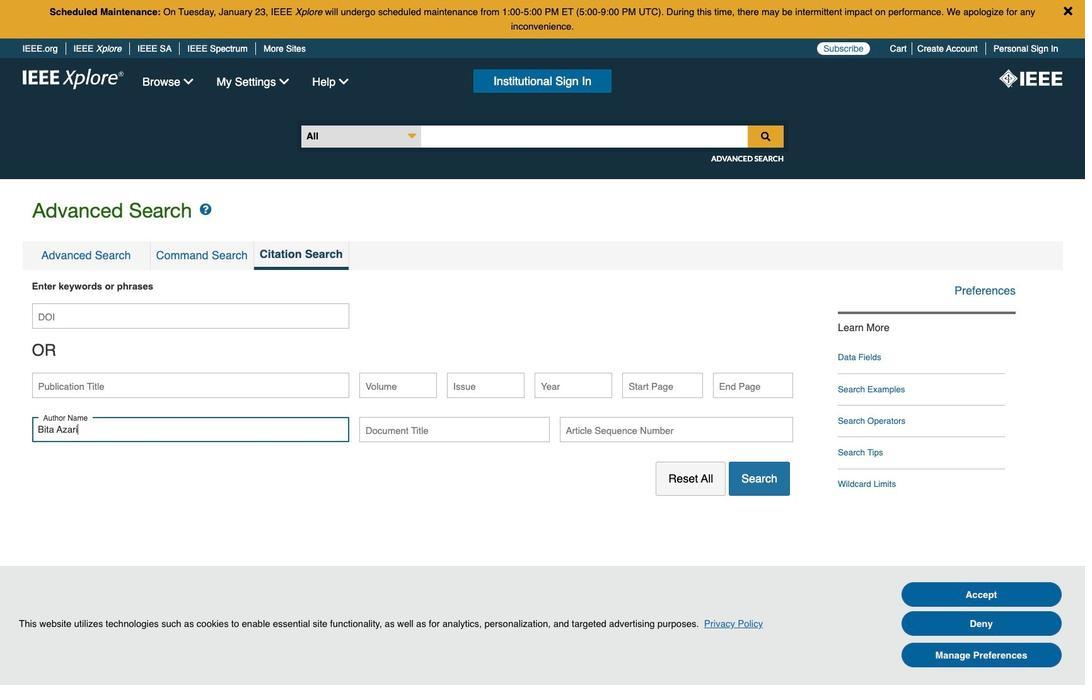 Task type: describe. For each thing, give the bounding box(es) containing it.
Article Sequence Number text field
[[560, 417, 794, 442]]

Issue text field
[[447, 373, 525, 398]]

Start Page text field
[[623, 373, 703, 398]]

1 chevron down image from the left
[[279, 76, 289, 87]]

End Page text field
[[713, 373, 794, 398]]

Document Title text field
[[359, 417, 550, 442]]

Publication Title text field
[[32, 373, 349, 398]]

Year text field
[[535, 373, 613, 398]]

chevron down image
[[184, 76, 193, 87]]

Volume text field
[[359, 373, 437, 398]]



Task type: locate. For each thing, give the bounding box(es) containing it.
None search field
[[297, 121, 789, 152]]

  text field
[[32, 304, 349, 329]]

cookie consent banner dialog
[[0, 566, 1086, 685]]

ieee xplore logo - link to home image
[[22, 66, 123, 92]]

ieee logo - link to ieee main site homepage image
[[1000, 70, 1063, 88]]

2 chevron down image from the left
[[339, 76, 349, 87]]

chevron down image
[[279, 76, 289, 87], [339, 76, 349, 87]]

close maintenance message image
[[1064, 5, 1073, 18]]

0 horizontal spatial chevron down image
[[279, 76, 289, 87]]

Author Name text field
[[32, 417, 349, 442]]

main search field
[[421, 125, 748, 147]]

1 horizontal spatial chevron down image
[[339, 76, 349, 87]]

help using advanced search image
[[200, 203, 212, 215]]



Task type: vqa. For each thing, say whether or not it's contained in the screenshot.
option
no



